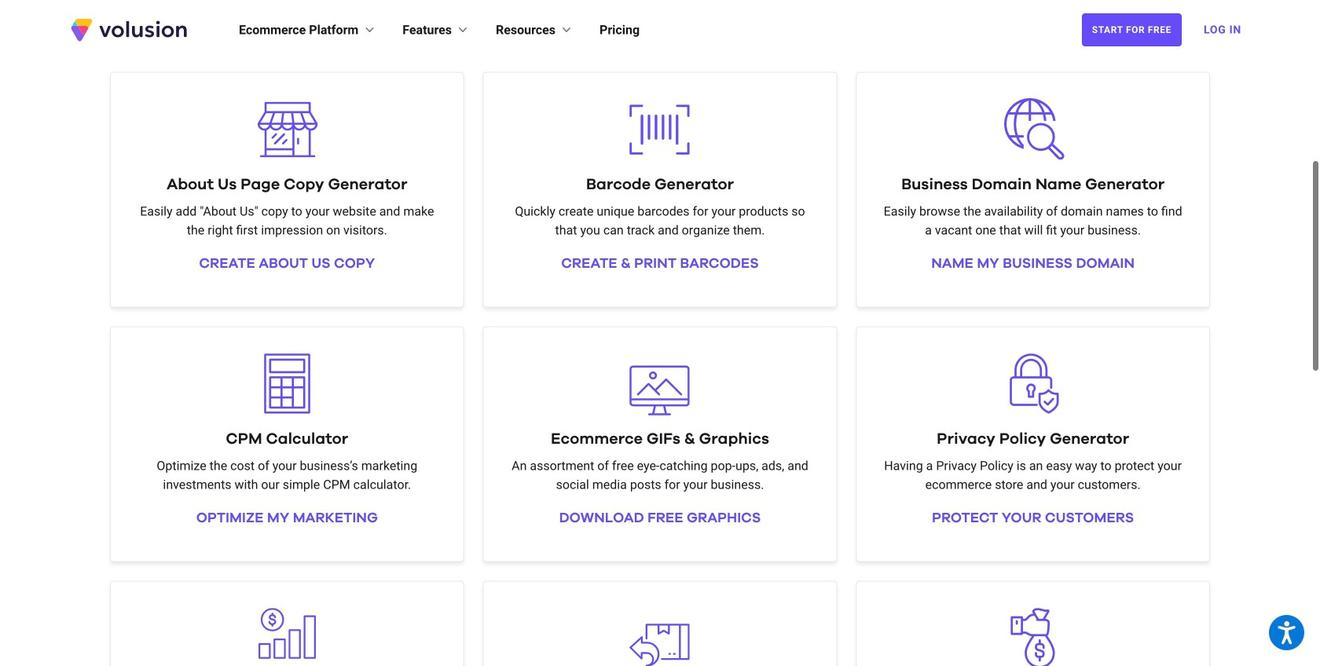 Task type: vqa. For each thing, say whether or not it's contained in the screenshot.
with to the top
no



Task type: locate. For each thing, give the bounding box(es) containing it.
open accessibe: accessibility options, statement and help image
[[1278, 622, 1296, 645]]



